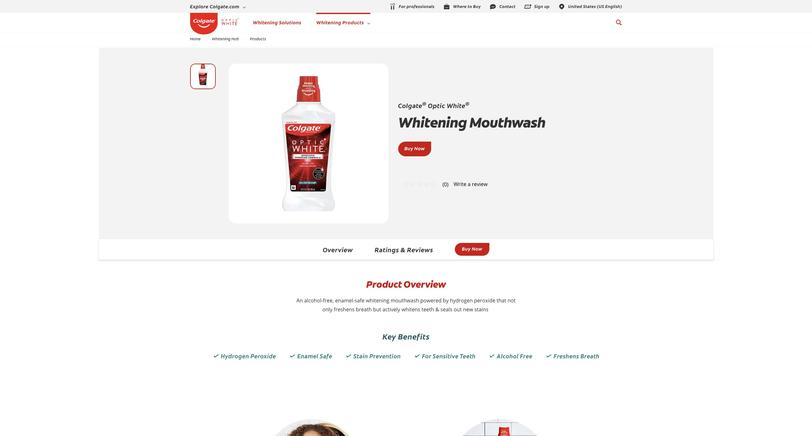 Task type: locate. For each thing, give the bounding box(es) containing it.
write
[[454, 181, 467, 188]]

hydrogen
[[450, 297, 473, 304]]

explore
[[190, 3, 208, 10]]

0 vertical spatial products
[[343, 19, 364, 26]]

key benefits
[[383, 331, 430, 342]]

enamel
[[297, 352, 318, 360]]

products
[[343, 19, 364, 26], [250, 36, 266, 41]]

1 horizontal spatial now
[[472, 246, 482, 252]]

0 vertical spatial &
[[401, 246, 406, 254]]

buy now button
[[405, 145, 425, 152], [455, 243, 489, 256]]

2 ® from the left
[[466, 100, 470, 107]]

0 horizontal spatial now
[[414, 145, 425, 152]]

where to buy icon image
[[443, 3, 451, 10]]

review
[[472, 181, 488, 188]]

whitens
[[402, 306, 420, 313]]

1 horizontal spatial buy now button
[[455, 243, 489, 256]]

(0) button
[[403, 181, 454, 188]]

0 vertical spatial buy now
[[405, 145, 425, 152]]

home
[[190, 36, 201, 41]]

explore colgate.com button
[[190, 2, 246, 11]]

0 horizontal spatial buy now
[[405, 145, 425, 152]]

whitening products
[[316, 19, 364, 26]]

whitening
[[253, 19, 278, 26], [316, 19, 341, 26], [212, 36, 231, 41], [398, 113, 467, 132]]

by
[[443, 297, 449, 304]]

mouthwash
[[391, 297, 419, 304]]

stain prevention
[[354, 352, 401, 360]]

® left optic
[[422, 100, 426, 107]]

alcohol free
[[497, 352, 533, 360]]

alcohol-
[[304, 297, 323, 304]]

whitening hub link
[[208, 36, 243, 41]]

1 vertical spatial &
[[436, 306, 439, 313]]

powered
[[420, 297, 442, 304]]

for sensitive teeth
[[422, 352, 476, 360]]

0 horizontal spatial products
[[250, 36, 266, 41]]

overview button
[[323, 246, 353, 254]]

1 vertical spatial now
[[472, 246, 482, 252]]

free,
[[323, 297, 334, 304]]

white
[[447, 101, 466, 110]]

seals
[[441, 306, 452, 313]]

only
[[322, 306, 333, 313]]

now
[[414, 145, 425, 152], [472, 246, 482, 252]]

freshens
[[554, 352, 579, 360]]

0 horizontal spatial &
[[401, 246, 406, 254]]

colgate ® optic white ®
[[398, 100, 470, 110]]

1 horizontal spatial overview
[[404, 279, 446, 291]]

overview
[[323, 246, 353, 254], [404, 279, 446, 291]]

mouthwash
[[470, 113, 545, 132]]

whitening solutions
[[253, 19, 301, 26]]

location icon image
[[558, 3, 566, 10]]

ratings & reviews
[[375, 246, 433, 254]]

breath
[[581, 352, 600, 360]]

whitening for whitening mouthwash
[[398, 113, 467, 132]]

None search field
[[616, 16, 622, 29]]

breath
[[356, 306, 372, 313]]

®
[[422, 100, 426, 107], [466, 100, 470, 107]]

& right ratings
[[401, 246, 406, 254]]

an
[[297, 297, 303, 304]]

optic
[[428, 101, 445, 110]]

1 vertical spatial buy now
[[462, 246, 482, 252]]

0 horizontal spatial ®
[[422, 100, 426, 107]]

1 horizontal spatial products
[[343, 19, 364, 26]]

whitening for whitening hub
[[212, 36, 231, 41]]

0 vertical spatial buy
[[405, 145, 413, 152]]

that
[[497, 297, 506, 304]]

sign up icon image
[[524, 3, 532, 10]]

1 horizontal spatial buy now
[[462, 246, 482, 252]]

hub
[[231, 36, 239, 41]]

1 horizontal spatial &
[[436, 306, 439, 313]]

whitening inside popup button
[[316, 19, 341, 26]]

buy
[[405, 145, 413, 152], [462, 246, 471, 252]]

key
[[383, 331, 396, 342]]

a
[[468, 181, 471, 188]]

® up whitening mouthwash
[[466, 100, 470, 107]]

packshot of colgate® optic white® whitening mouthwash image
[[190, 64, 216, 89], [238, 73, 379, 214]]

0 horizontal spatial buy now button
[[405, 145, 425, 152]]

sensitive
[[433, 352, 459, 360]]

1 vertical spatial products
[[250, 36, 266, 41]]

new
[[463, 306, 473, 313]]

colgate
[[398, 101, 422, 110]]

1 horizontal spatial ®
[[466, 100, 470, 107]]

1 vertical spatial buy
[[462, 246, 471, 252]]

but
[[373, 306, 381, 313]]

& left seals
[[436, 306, 439, 313]]

whitening
[[366, 297, 389, 304]]

out
[[454, 306, 462, 313]]

whitening for whitening solutions
[[253, 19, 278, 26]]

0 vertical spatial overview
[[323, 246, 353, 254]]

buy now
[[405, 145, 425, 152], [462, 246, 482, 252]]

whitening hub logo image
[[218, 10, 243, 35]]

0 vertical spatial buy now button
[[405, 145, 425, 152]]

ratings
[[375, 246, 399, 254]]

whitening hub
[[212, 36, 239, 41]]

for
[[422, 352, 431, 360]]

&
[[401, 246, 406, 254], [436, 306, 439, 313]]



Task type: vqa. For each thing, say whether or not it's contained in the screenshot.
entries the will
no



Task type: describe. For each thing, give the bounding box(es) containing it.
whitening products button
[[316, 18, 370, 27]]

freshens breath
[[554, 352, 600, 360]]

products link
[[246, 36, 270, 41]]

products inside popup button
[[343, 19, 364, 26]]

peroxide
[[251, 352, 276, 360]]

free
[[520, 352, 533, 360]]

buy now link
[[405, 145, 425, 152]]

benefits
[[398, 331, 430, 342]]

freshens
[[334, 306, 355, 313]]

hydrogen
[[221, 352, 249, 360]]

0 horizontal spatial buy
[[405, 145, 413, 152]]

home link
[[186, 36, 205, 41]]

stain
[[354, 352, 368, 360]]

1 horizontal spatial packshot of colgate® optic white® whitening mouthwash image
[[238, 73, 379, 214]]

explore colgate.com
[[190, 3, 239, 10]]

stains
[[475, 306, 489, 313]]

solutions
[[279, 19, 301, 26]]

teeth
[[460, 352, 476, 360]]

1 horizontal spatial buy
[[462, 246, 471, 252]]

hydrogen peroxide
[[221, 352, 276, 360]]

colgate® logo image
[[190, 13, 218, 34]]

actively
[[383, 306, 400, 313]]

alcohol
[[497, 352, 519, 360]]

& inside an alcohol-free, enamel-safe whitening mouthwash powered by hydrogen peroxide that not only freshens breath but actively whitens teeth & seals out new stains
[[436, 306, 439, 313]]

0 vertical spatial now
[[414, 145, 425, 152]]

teeth
[[422, 306, 434, 313]]

whitening solutions link
[[253, 19, 301, 26]]

product overview
[[366, 279, 446, 291]]

safe
[[320, 352, 332, 360]]

for professionals icon image
[[389, 3, 396, 11]]

(0)
[[443, 181, 449, 188]]

1 vertical spatial buy now button
[[455, 243, 489, 256]]

1 ® from the left
[[422, 100, 426, 107]]

product
[[366, 279, 402, 291]]

reviews
[[407, 246, 433, 254]]

not
[[508, 297, 516, 304]]

colgate.com
[[210, 3, 239, 10]]

whitening mouthwash
[[398, 113, 545, 132]]

0 horizontal spatial overview
[[323, 246, 353, 254]]

0 horizontal spatial packshot of colgate® optic white® whitening mouthwash image
[[190, 64, 216, 89]]

contact icon image
[[489, 3, 497, 10]]

write a review button
[[454, 181, 488, 188]]

peroxide
[[474, 297, 495, 304]]

ratings & reviews button
[[375, 246, 433, 254]]

prevention
[[370, 352, 401, 360]]

enamel-
[[335, 297, 355, 304]]

enamel safe
[[297, 352, 332, 360]]

an alcohol-free, enamel-safe whitening mouthwash powered by hydrogen peroxide that not only freshens breath but actively whitens teeth & seals out new stains
[[297, 297, 516, 313]]

safe
[[355, 297, 365, 304]]

whitening for whitening products
[[316, 19, 341, 26]]

1 vertical spatial overview
[[404, 279, 446, 291]]

write a review
[[454, 181, 488, 188]]



